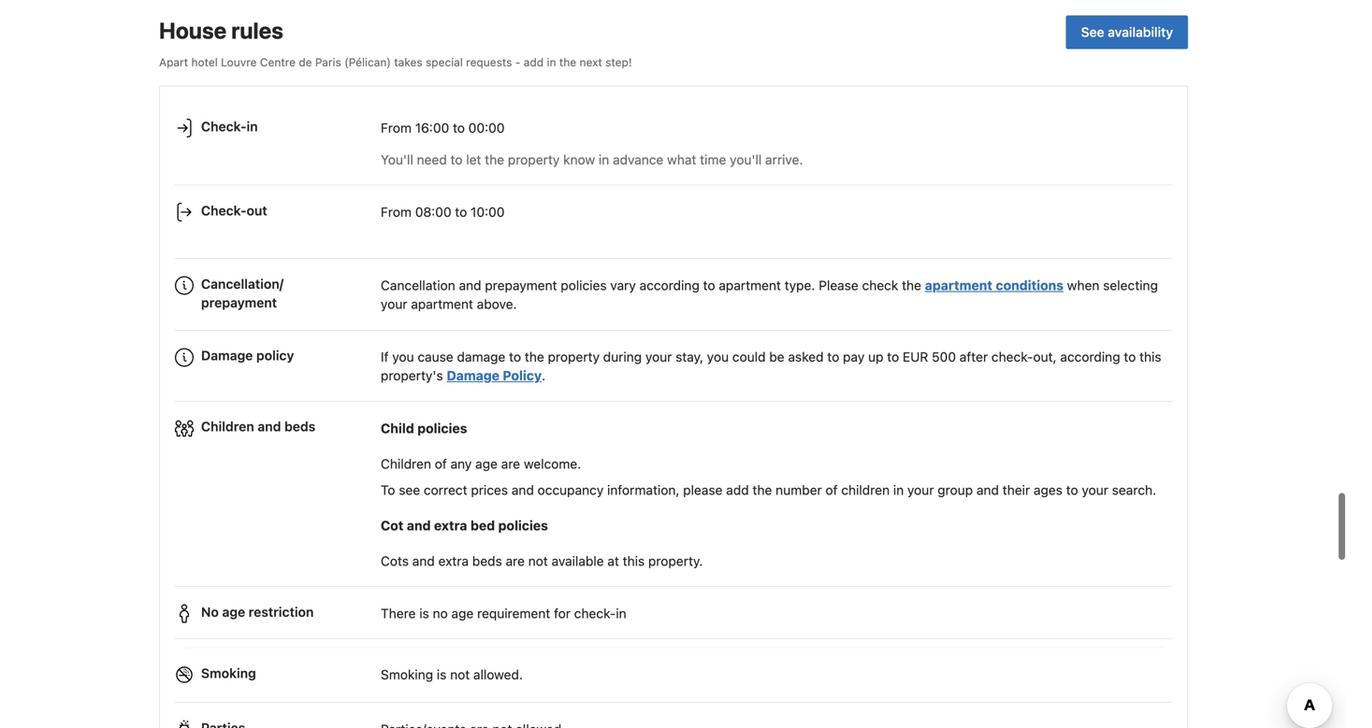 Task type: locate. For each thing, give the bounding box(es) containing it.
group
[[938, 483, 973, 498]]

1 vertical spatial prepayment
[[201, 295, 277, 311]]

0 vertical spatial from
[[381, 120, 412, 136]]

of right number
[[826, 483, 838, 498]]

you'll need to let the property know in advance what time you'll arrive.
[[381, 152, 803, 167]]

there
[[381, 606, 416, 622]]

prices
[[471, 483, 508, 498]]

this down selecting
[[1140, 350, 1162, 365]]

1 horizontal spatial prepayment
[[485, 278, 557, 293]]

1 vertical spatial from
[[381, 204, 412, 220]]

prepayment down cancellation/
[[201, 295, 277, 311]]

0 vertical spatial is
[[419, 606, 429, 622]]

apartment down cancellation
[[411, 297, 473, 312]]

apartment inside when selecting your apartment above.
[[411, 297, 473, 312]]

1 horizontal spatial children
[[381, 456, 431, 472]]

1 vertical spatial policies
[[418, 421, 467, 436]]

could
[[733, 350, 766, 365]]

property left during
[[548, 350, 600, 365]]

1 from from the top
[[381, 120, 412, 136]]

(pélican)
[[344, 56, 391, 69]]

in down at
[[616, 606, 627, 622]]

your
[[381, 297, 408, 312], [646, 350, 672, 365], [908, 483, 934, 498], [1082, 483, 1109, 498]]

apartment conditions link
[[925, 278, 1064, 293]]

eur
[[903, 350, 929, 365]]

1 vertical spatial add
[[726, 483, 749, 498]]

in right children
[[894, 483, 904, 498]]

0 horizontal spatial add
[[524, 56, 544, 69]]

damage down damage
[[447, 368, 500, 384]]

smoking
[[201, 666, 256, 682], [381, 668, 433, 683]]

check- up cancellation/
[[201, 203, 247, 218]]

age
[[476, 456, 498, 472], [222, 605, 245, 620], [451, 606, 474, 622]]

0 vertical spatial check-
[[992, 350, 1034, 365]]

children
[[842, 483, 890, 498]]

children up see on the bottom
[[381, 456, 431, 472]]

damage for damage policy .
[[447, 368, 500, 384]]

00:00
[[469, 120, 505, 136]]

apart
[[159, 56, 188, 69]]

from
[[381, 120, 412, 136], [381, 204, 412, 220]]

prepayment
[[485, 278, 557, 293], [201, 295, 277, 311]]

in
[[547, 56, 556, 69], [247, 119, 258, 134], [599, 152, 609, 167], [894, 483, 904, 498], [616, 606, 627, 622]]

the
[[559, 56, 577, 69], [485, 152, 504, 167], [902, 278, 922, 293], [525, 350, 544, 365], [753, 483, 772, 498]]

no age restriction
[[201, 605, 314, 620]]

2 horizontal spatial policies
[[561, 278, 607, 293]]

you right 'stay,'
[[707, 350, 729, 365]]

check- down louvre
[[201, 119, 247, 134]]

1 horizontal spatial according
[[1061, 350, 1121, 365]]

1 horizontal spatial check-
[[992, 350, 1034, 365]]

restriction
[[249, 605, 314, 620]]

0 horizontal spatial apartment
[[411, 297, 473, 312]]

when
[[1068, 278, 1100, 293]]

check-
[[992, 350, 1034, 365], [574, 606, 616, 622]]

you
[[392, 350, 414, 365], [707, 350, 729, 365]]

property
[[508, 152, 560, 167], [548, 350, 600, 365]]

policies up any
[[418, 421, 467, 436]]

0 horizontal spatial prepayment
[[201, 295, 277, 311]]

damage for damage policy
[[201, 348, 253, 364]]

to right the up
[[887, 350, 899, 365]]

and right cot
[[407, 518, 431, 534]]

cots
[[381, 554, 409, 569]]

0 vertical spatial damage
[[201, 348, 253, 364]]

are up prices at the left bottom
[[501, 456, 520, 472]]

check- right after
[[992, 350, 1034, 365]]

0 horizontal spatial damage
[[201, 348, 253, 364]]

prepayment up above.
[[485, 278, 557, 293]]

de
[[299, 56, 312, 69]]

house rules
[[159, 17, 283, 44]]

conditions
[[996, 278, 1064, 293]]

0 horizontal spatial this
[[623, 554, 645, 569]]

1 vertical spatial is
[[437, 668, 447, 683]]

according right vary
[[640, 278, 700, 293]]

damage policy
[[201, 348, 294, 364]]

property left know
[[508, 152, 560, 167]]

1 vertical spatial check-
[[574, 606, 616, 622]]

1 vertical spatial not
[[450, 668, 470, 683]]

check- right for
[[574, 606, 616, 622]]

is left "no"
[[419, 606, 429, 622]]

and
[[459, 278, 482, 293], [258, 419, 281, 435], [512, 483, 534, 498], [977, 483, 999, 498], [407, 518, 431, 534], [412, 554, 435, 569]]

to left let
[[451, 152, 463, 167]]

you'll
[[730, 152, 762, 167]]

children for children of any age are welcome.
[[381, 456, 431, 472]]

beds down policy
[[285, 419, 316, 435]]

special
[[426, 56, 463, 69]]

1 horizontal spatial you
[[707, 350, 729, 365]]

to left pay in the right of the page
[[828, 350, 840, 365]]

1 horizontal spatial is
[[437, 668, 447, 683]]

there is no age requirement for check-in
[[381, 606, 627, 622]]

apartment
[[719, 278, 781, 293], [925, 278, 993, 293], [411, 297, 473, 312]]

this
[[1140, 350, 1162, 365], [623, 554, 645, 569]]

if
[[381, 350, 389, 365]]

damage policy link
[[447, 368, 542, 384]]

apart hotel louvre centre de paris (pélican) takes special requests - add in the next step!
[[159, 56, 632, 69]]

smoking down no
[[201, 666, 256, 682]]

2 horizontal spatial age
[[476, 456, 498, 472]]

0 vertical spatial extra
[[434, 518, 467, 534]]

of
[[435, 456, 447, 472], [826, 483, 838, 498]]

0 vertical spatial beds
[[285, 419, 316, 435]]

1 vertical spatial check-
[[201, 203, 247, 218]]

bed
[[471, 518, 495, 534]]

08:00
[[415, 204, 452, 220]]

the up .
[[525, 350, 544, 365]]

0 vertical spatial according
[[640, 278, 700, 293]]

louvre
[[221, 56, 257, 69]]

1 vertical spatial property
[[548, 350, 600, 365]]

extra
[[434, 518, 467, 534], [439, 554, 469, 569]]

this right at
[[623, 554, 645, 569]]

during
[[603, 350, 642, 365]]

add right -
[[524, 56, 544, 69]]

extra left bed
[[434, 518, 467, 534]]

be
[[770, 350, 785, 365]]

after
[[960, 350, 988, 365]]

you'll
[[381, 152, 413, 167]]

of left any
[[435, 456, 447, 472]]

1 vertical spatial beds
[[472, 554, 502, 569]]

any
[[451, 456, 472, 472]]

check
[[862, 278, 899, 293]]

and right "cots"
[[412, 554, 435, 569]]

beds
[[285, 419, 316, 435], [472, 554, 502, 569]]

cancellation/ prepayment
[[201, 276, 284, 311]]

1 horizontal spatial damage
[[447, 368, 500, 384]]

cot and extra bed policies
[[381, 518, 548, 534]]

for
[[554, 606, 571, 622]]

0 horizontal spatial children
[[201, 419, 254, 435]]

in down louvre
[[247, 119, 258, 134]]

apartment left conditions
[[925, 278, 993, 293]]

children of any age are welcome.
[[381, 456, 581, 472]]

damage left policy
[[201, 348, 253, 364]]

0 vertical spatial children
[[201, 419, 254, 435]]

according right out, at the right of page
[[1061, 350, 1121, 365]]

your left search.
[[1082, 483, 1109, 498]]

your down cancellation
[[381, 297, 408, 312]]

policies left vary
[[561, 278, 607, 293]]

from left '08:00' on the left top
[[381, 204, 412, 220]]

0 horizontal spatial according
[[640, 278, 700, 293]]

extra down cot and extra bed policies
[[439, 554, 469, 569]]

1 horizontal spatial add
[[726, 483, 749, 498]]

500
[[932, 350, 956, 365]]

1 horizontal spatial policies
[[498, 518, 548, 534]]

see
[[399, 483, 420, 498]]

0 vertical spatial add
[[524, 56, 544, 69]]

are up requirement in the bottom of the page
[[506, 554, 525, 569]]

add right please
[[726, 483, 749, 498]]

is
[[419, 606, 429, 622], [437, 668, 447, 683]]

age right no
[[222, 605, 245, 620]]

next
[[580, 56, 602, 69]]

age right "no"
[[451, 606, 474, 622]]

0 horizontal spatial is
[[419, 606, 429, 622]]

1 vertical spatial according
[[1061, 350, 1121, 365]]

1 vertical spatial damage
[[447, 368, 500, 384]]

smoking for smoking is not allowed.
[[381, 668, 433, 683]]

2 horizontal spatial apartment
[[925, 278, 993, 293]]

is left allowed.
[[437, 668, 447, 683]]

0 horizontal spatial not
[[450, 668, 470, 683]]

your inside if you cause damage to the property during your stay, you could be asked to pay up to eur 500 after check-out, according to this property's
[[646, 350, 672, 365]]

and left their
[[977, 483, 999, 498]]

property.
[[648, 554, 703, 569]]

0 vertical spatial are
[[501, 456, 520, 472]]

0 horizontal spatial smoking
[[201, 666, 256, 682]]

2 from from the top
[[381, 204, 412, 220]]

0 horizontal spatial you
[[392, 350, 414, 365]]

1 vertical spatial are
[[506, 554, 525, 569]]

1 horizontal spatial smoking
[[381, 668, 433, 683]]

1 check- from the top
[[201, 119, 247, 134]]

extra for beds
[[439, 554, 469, 569]]

see availability button
[[1066, 15, 1188, 49]]

beds down bed
[[472, 554, 502, 569]]

arrive.
[[765, 152, 803, 167]]

0 vertical spatial check-
[[201, 119, 247, 134]]

from up you'll at the left of the page
[[381, 120, 412, 136]]

policies up cots and extra beds are not available at this property.
[[498, 518, 548, 534]]

requirement
[[477, 606, 550, 622]]

0 vertical spatial this
[[1140, 350, 1162, 365]]

child
[[381, 421, 414, 436]]

cancellation
[[381, 278, 455, 293]]

2 check- from the top
[[201, 203, 247, 218]]

and up above.
[[459, 278, 482, 293]]

smoking for smoking
[[201, 666, 256, 682]]

children for children and beds
[[201, 419, 254, 435]]

2 vertical spatial policies
[[498, 518, 548, 534]]

1 vertical spatial children
[[381, 456, 431, 472]]

the left next at the left of page
[[559, 56, 577, 69]]

1 you from the left
[[392, 350, 414, 365]]

and down policy
[[258, 419, 281, 435]]

are for welcome.
[[501, 456, 520, 472]]

centre
[[260, 56, 296, 69]]

1 horizontal spatial this
[[1140, 350, 1162, 365]]

their
[[1003, 483, 1030, 498]]

welcome.
[[524, 456, 581, 472]]

1 vertical spatial extra
[[439, 554, 469, 569]]

age right any
[[476, 456, 498, 472]]

out
[[247, 203, 267, 218]]

0 horizontal spatial policies
[[418, 421, 467, 436]]

are
[[501, 456, 520, 472], [506, 554, 525, 569]]

not left allowed.
[[450, 668, 470, 683]]

0 vertical spatial not
[[528, 554, 548, 569]]

your left 'stay,'
[[646, 350, 672, 365]]

you right if
[[392, 350, 414, 365]]

from for from 08:00 to 10:00
[[381, 204, 412, 220]]

and right prices at the left bottom
[[512, 483, 534, 498]]

to down selecting
[[1124, 350, 1136, 365]]

smoking down there
[[381, 668, 433, 683]]

not left the available
[[528, 554, 548, 569]]

children down the damage policy at the left
[[201, 419, 254, 435]]

in right -
[[547, 56, 556, 69]]

according
[[640, 278, 700, 293], [1061, 350, 1121, 365]]

0 horizontal spatial of
[[435, 456, 447, 472]]

apartment left type.
[[719, 278, 781, 293]]

1 horizontal spatial age
[[451, 606, 474, 622]]

1 horizontal spatial of
[[826, 483, 838, 498]]



Task type: describe. For each thing, give the bounding box(es) containing it.
cots and extra beds are not available at this property.
[[381, 554, 703, 569]]

rules
[[231, 17, 283, 44]]

see availability
[[1081, 24, 1174, 40]]

property inside if you cause damage to the property during your stay, you could be asked to pay up to eur 500 after check-out, according to this property's
[[548, 350, 600, 365]]

when selecting your apartment above.
[[381, 278, 1158, 312]]

check-in
[[201, 119, 258, 134]]

at
[[608, 554, 619, 569]]

1 horizontal spatial beds
[[472, 554, 502, 569]]

your left group
[[908, 483, 934, 498]]

cancellation/
[[201, 276, 284, 292]]

stay,
[[676, 350, 704, 365]]

see
[[1081, 24, 1105, 40]]

to up the policy
[[509, 350, 521, 365]]

ages
[[1034, 483, 1063, 498]]

correct
[[424, 483, 468, 498]]

know
[[563, 152, 595, 167]]

children and beds
[[201, 419, 316, 435]]

let
[[466, 152, 481, 167]]

2 you from the left
[[707, 350, 729, 365]]

the right let
[[485, 152, 504, 167]]

house
[[159, 17, 227, 44]]

what
[[667, 152, 697, 167]]

type.
[[785, 278, 815, 293]]

1 vertical spatial this
[[623, 554, 645, 569]]

prepayment inside cancellation/ prepayment
[[201, 295, 277, 311]]

damage policy .
[[447, 368, 546, 384]]

1 horizontal spatial apartment
[[719, 278, 781, 293]]

10:00
[[471, 204, 505, 220]]

0 vertical spatial of
[[435, 456, 447, 472]]

need
[[417, 152, 447, 167]]

check- inside if you cause damage to the property during your stay, you could be asked to pay up to eur 500 after check-out, according to this property's
[[992, 350, 1034, 365]]

vary
[[610, 278, 636, 293]]

to right ages
[[1067, 483, 1079, 498]]

0 horizontal spatial check-
[[574, 606, 616, 622]]

information,
[[607, 483, 680, 498]]

if you cause damage to the property during your stay, you could be asked to pay up to eur 500 after check-out, according to this property's
[[381, 350, 1162, 384]]

cancellation and prepayment policies vary according to apartment type. please check the apartment conditions
[[381, 278, 1064, 293]]

1 vertical spatial of
[[826, 483, 838, 498]]

0 vertical spatial policies
[[561, 278, 607, 293]]

the inside if you cause damage to the property during your stay, you could be asked to pay up to eur 500 after check-out, according to this property's
[[525, 350, 544, 365]]

occupancy
[[538, 483, 604, 498]]

policy
[[256, 348, 294, 364]]

and for cot and extra bed policies
[[407, 518, 431, 534]]

out,
[[1034, 350, 1057, 365]]

check- for out
[[201, 203, 247, 218]]

is for smoking
[[437, 668, 447, 683]]

check- for in
[[201, 119, 247, 134]]

asked
[[788, 350, 824, 365]]

up
[[868, 350, 884, 365]]

pay
[[843, 350, 865, 365]]

to see correct prices and occupancy information, please add the number of children in your group and their ages to your search.
[[381, 483, 1157, 498]]

age for children
[[476, 456, 498, 472]]

0 horizontal spatial age
[[222, 605, 245, 620]]

requests
[[466, 56, 512, 69]]

to left 10:00
[[455, 204, 467, 220]]

0 horizontal spatial beds
[[285, 419, 316, 435]]

and for cancellation and prepayment policies vary according to apartment type. please check the apartment conditions
[[459, 278, 482, 293]]

to
[[381, 483, 395, 498]]

child policies
[[381, 421, 467, 436]]

0 vertical spatial property
[[508, 152, 560, 167]]

smoking is not allowed.
[[381, 668, 523, 683]]

the left number
[[753, 483, 772, 498]]

-
[[515, 56, 521, 69]]

check-out
[[201, 203, 267, 218]]

and for cots and extra beds are not available at this property.
[[412, 554, 435, 569]]

.
[[542, 368, 546, 384]]

hotel
[[191, 56, 218, 69]]

no
[[433, 606, 448, 622]]

cot
[[381, 518, 404, 534]]

allowed.
[[474, 668, 523, 683]]

time
[[700, 152, 726, 167]]

to right 16:00
[[453, 120, 465, 136]]

from 08:00 to 10:00
[[381, 204, 505, 220]]

age for there
[[451, 606, 474, 622]]

advance
[[613, 152, 664, 167]]

search.
[[1112, 483, 1157, 498]]

are for not
[[506, 554, 525, 569]]

in right know
[[599, 152, 609, 167]]

no
[[201, 605, 219, 620]]

paris
[[315, 56, 341, 69]]

and for children and beds
[[258, 419, 281, 435]]

this inside if you cause damage to the property during your stay, you could be asked to pay up to eur 500 after check-out, according to this property's
[[1140, 350, 1162, 365]]

to up 'stay,'
[[703, 278, 715, 293]]

please
[[819, 278, 859, 293]]

16:00
[[415, 120, 449, 136]]

available
[[552, 554, 604, 569]]

is for there
[[419, 606, 429, 622]]

according inside if you cause damage to the property during your stay, you could be asked to pay up to eur 500 after check-out, according to this property's
[[1061, 350, 1121, 365]]

cause
[[418, 350, 454, 365]]

please
[[683, 483, 723, 498]]

extra for bed
[[434, 518, 467, 534]]

from 16:00 to 00:00
[[381, 120, 505, 136]]

selecting
[[1103, 278, 1158, 293]]

0 vertical spatial prepayment
[[485, 278, 557, 293]]

policy
[[503, 368, 542, 384]]

above.
[[477, 297, 517, 312]]

the right check
[[902, 278, 922, 293]]

1 horizontal spatial not
[[528, 554, 548, 569]]

availability
[[1108, 24, 1174, 40]]

your inside when selecting your apartment above.
[[381, 297, 408, 312]]

from for from 16:00 to 00:00
[[381, 120, 412, 136]]

number
[[776, 483, 822, 498]]



Task type: vqa. For each thing, say whether or not it's contained in the screenshot.
Popular
no



